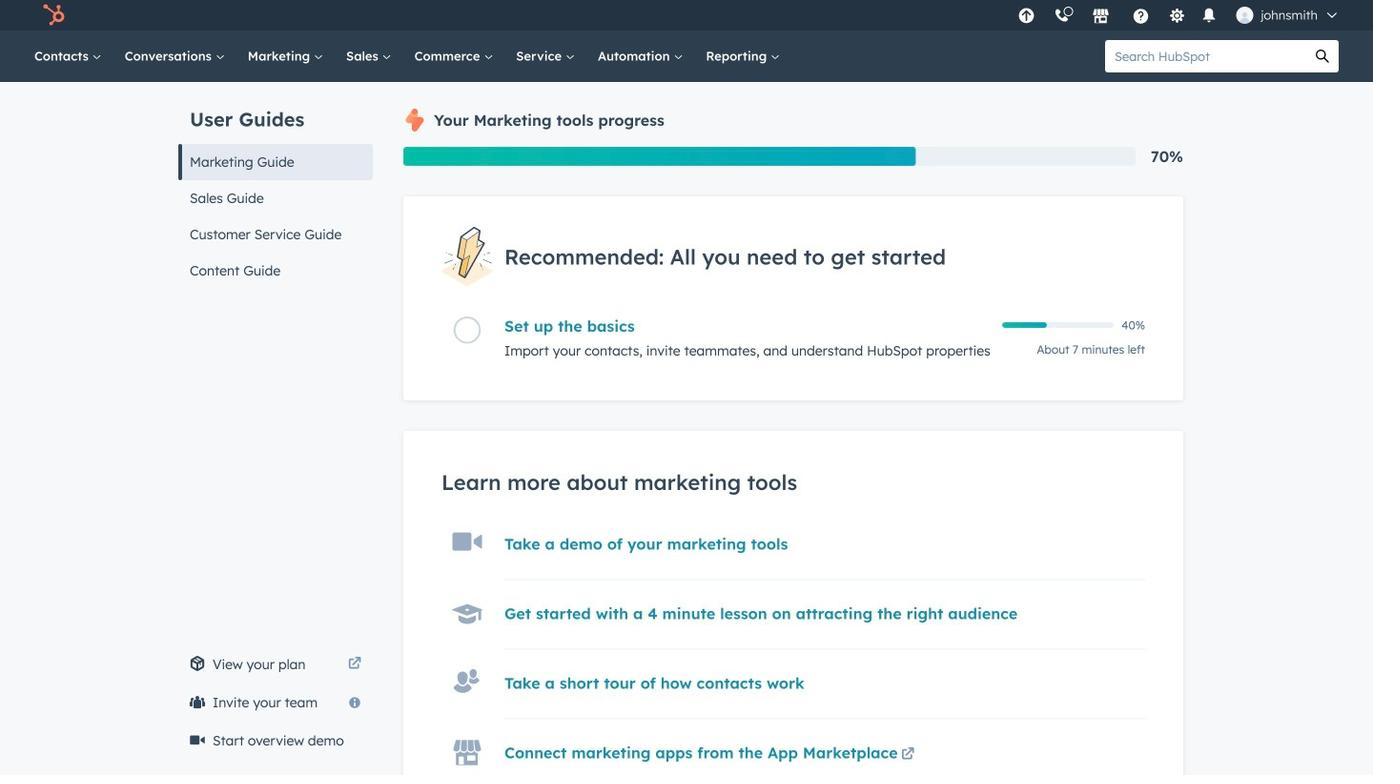 Task type: locate. For each thing, give the bounding box(es) containing it.
Search HubSpot search field
[[1106, 40, 1307, 72]]

user guides element
[[178, 82, 373, 289]]

progress bar
[[404, 147, 916, 166]]

link opens in a new window image
[[348, 653, 362, 676], [348, 658, 362, 672], [902, 744, 915, 767], [902, 749, 915, 762]]

marketplaces image
[[1093, 9, 1110, 26]]

menu
[[1009, 0, 1351, 31]]



Task type: describe. For each thing, give the bounding box(es) containing it.
[object object] complete progress bar
[[1003, 323, 1047, 328]]

john smith image
[[1237, 7, 1254, 24]]



Task type: vqa. For each thing, say whether or not it's contained in the screenshot.
right Start
no



